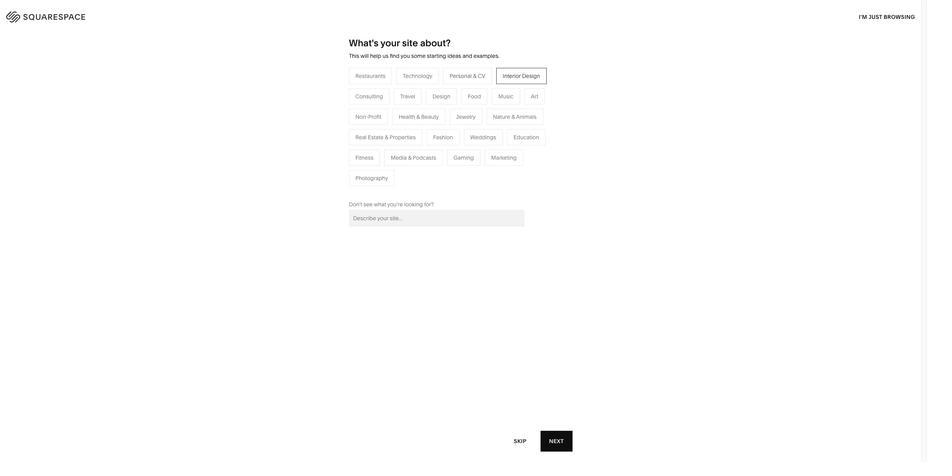 Task type: locate. For each thing, give the bounding box(es) containing it.
0 vertical spatial estate
[[368, 134, 384, 141]]

Art radio
[[525, 88, 545, 104]]

0 vertical spatial non-
[[356, 113, 369, 120]]

&
[[473, 72, 477, 79], [476, 107, 479, 114], [417, 113, 420, 120], [512, 113, 515, 120], [477, 119, 481, 126], [395, 130, 398, 137], [385, 134, 389, 141], [327, 142, 330, 149], [408, 154, 412, 161], [407, 165, 410, 172]]

restaurants up consulting radio
[[356, 72, 386, 79]]

dario image
[[359, 264, 563, 462]]

jewelry
[[457, 113, 476, 120]]

real estate & properties up events
[[356, 134, 416, 141]]

0 vertical spatial real estate & properties
[[356, 134, 416, 141]]

nature & animals down music radio
[[493, 113, 537, 120]]

0 vertical spatial real
[[356, 134, 367, 141]]

fitness inside fitness option
[[356, 154, 374, 161]]

education
[[514, 134, 540, 141]]

real up profits
[[356, 134, 367, 141]]

consulting
[[356, 93, 383, 100]]

travel link
[[377, 107, 400, 114]]

Non-Profit radio
[[349, 109, 388, 125]]

& right health
[[417, 113, 420, 120]]

fitness link
[[459, 130, 485, 137]]

weddings
[[471, 134, 497, 141], [377, 153, 403, 160]]

podcasts
[[400, 130, 423, 137], [413, 154, 437, 161]]

animals down the "decor"
[[482, 119, 502, 126]]

Technology radio
[[397, 68, 439, 84]]

properties up events link
[[390, 134, 416, 141]]

real up photography
[[377, 165, 389, 172]]

home & decor
[[459, 107, 496, 114]]

restaurants inside option
[[356, 72, 386, 79]]

just
[[869, 13, 883, 20]]

0 vertical spatial weddings
[[471, 134, 497, 141]]

profit
[[369, 113, 382, 120]]

log
[[893, 12, 905, 19]]

nature & animals inside option
[[493, 113, 537, 120]]

community & non-profits
[[296, 142, 360, 149]]

0 horizontal spatial design
[[433, 93, 451, 100]]

0 horizontal spatial animals
[[482, 119, 502, 126]]

real
[[356, 134, 367, 141], [377, 165, 389, 172]]

home & decor link
[[459, 107, 504, 114]]

0 horizontal spatial fitness
[[356, 154, 374, 161]]

0 horizontal spatial weddings
[[377, 153, 403, 160]]

animals
[[517, 113, 537, 120], [482, 119, 502, 126]]

you're
[[388, 201, 403, 208]]

non- down services
[[332, 142, 345, 149]]

Personal & CV radio
[[444, 68, 492, 84]]

nature
[[493, 113, 511, 120], [459, 119, 476, 126]]

1 horizontal spatial design
[[523, 72, 541, 79]]

0 horizontal spatial non-
[[332, 142, 345, 149]]

nature & animals
[[493, 113, 537, 120], [459, 119, 502, 126]]

1 vertical spatial media
[[391, 154, 407, 161]]

1 vertical spatial fitness
[[356, 154, 374, 161]]

0 vertical spatial properties
[[390, 134, 416, 141]]

Music radio
[[492, 88, 521, 104]]

don't see what you're looking for?
[[349, 201, 434, 208]]

art
[[531, 93, 539, 100]]

0 vertical spatial travel
[[401, 93, 416, 100]]

podcasts up real estate & properties link
[[413, 154, 437, 161]]

1 vertical spatial restaurants
[[377, 119, 407, 126]]

fashion
[[433, 134, 453, 141]]

0 horizontal spatial travel
[[377, 107, 392, 114]]

i'm
[[860, 13, 868, 20]]

nature down home
[[459, 119, 476, 126]]

estate up events
[[368, 134, 384, 141]]

next button
[[541, 431, 573, 452]]

0 vertical spatial restaurants
[[356, 72, 386, 79]]

and
[[463, 52, 473, 59]]

1 horizontal spatial real
[[377, 165, 389, 172]]

1 vertical spatial podcasts
[[413, 154, 437, 161]]

in
[[906, 12, 912, 19]]

help
[[370, 52, 382, 59]]

non- down the 'consulting'
[[356, 113, 369, 120]]

weddings down events link
[[377, 153, 403, 160]]

nature down music radio
[[493, 113, 511, 120]]

design up beauty
[[433, 93, 451, 100]]

podcasts inside option
[[413, 154, 437, 161]]

1 vertical spatial real
[[377, 165, 389, 172]]

Travel radio
[[394, 88, 422, 104]]

podcasts down health
[[400, 130, 423, 137]]

media up events
[[377, 130, 393, 137]]

nature & animals down the home & decor link
[[459, 119, 502, 126]]

0 vertical spatial fitness
[[459, 130, 477, 137]]

non-
[[356, 113, 369, 120], [332, 142, 345, 149]]

design
[[523, 72, 541, 79], [433, 93, 451, 100]]

for?
[[425, 201, 434, 208]]

health & beauty
[[399, 113, 439, 120]]

events
[[377, 142, 394, 149]]

Real Estate & Properties radio
[[349, 129, 423, 145]]

nature & animals link
[[459, 119, 510, 126]]

1 horizontal spatial nature
[[493, 113, 511, 120]]

properties up the for?
[[412, 165, 438, 172]]

& down music radio
[[512, 113, 515, 120]]

weddings inside weddings option
[[471, 134, 497, 141]]

real estate & properties
[[356, 134, 416, 141], [377, 165, 438, 172]]

travel
[[401, 93, 416, 100], [377, 107, 392, 114]]

Jewelry radio
[[450, 109, 483, 125]]

media & podcasts up real estate & properties link
[[391, 154, 437, 161]]

real estate & properties down weddings link at the left top of the page
[[377, 165, 438, 172]]

fitness down profits
[[356, 154, 374, 161]]

estate down weddings link at the left top of the page
[[390, 165, 406, 172]]

restaurants down travel link
[[377, 119, 407, 126]]

fitness down jewelry
[[459, 130, 477, 137]]

0 vertical spatial media
[[377, 130, 393, 137]]

1 horizontal spatial non-
[[356, 113, 369, 120]]

animals inside option
[[517, 113, 537, 120]]

nature inside option
[[493, 113, 511, 120]]

1 vertical spatial non-
[[332, 142, 345, 149]]

1 horizontal spatial fitness
[[459, 130, 477, 137]]

travel up restaurants link
[[377, 107, 392, 114]]

Gaming radio
[[447, 150, 481, 166]]

1 vertical spatial travel
[[377, 107, 392, 114]]

events link
[[377, 142, 402, 149]]

& down home & decor
[[477, 119, 481, 126]]

don't
[[349, 201, 363, 208]]

1 horizontal spatial animals
[[517, 113, 537, 120]]

media
[[377, 130, 393, 137], [391, 154, 407, 161]]

1 vertical spatial media & podcasts
[[391, 154, 437, 161]]

1 vertical spatial estate
[[390, 165, 406, 172]]

travel inside travel option
[[401, 93, 416, 100]]

fitness
[[459, 130, 477, 137], [356, 154, 374, 161]]

about?
[[421, 37, 451, 49]]

estate
[[368, 134, 384, 141], [390, 165, 406, 172]]

travel up health
[[401, 93, 416, 100]]

professional
[[296, 119, 327, 126]]

1 horizontal spatial weddings
[[471, 134, 497, 141]]

skip button
[[506, 431, 535, 452]]

photography
[[356, 175, 388, 182]]

1 vertical spatial real estate & properties
[[377, 165, 438, 172]]

& left cv
[[473, 72, 477, 79]]

squarespace logo link
[[15, 9, 195, 22]]

0 horizontal spatial real
[[356, 134, 367, 141]]

what's
[[349, 37, 379, 49]]

1 horizontal spatial travel
[[401, 93, 416, 100]]

animals up education
[[517, 113, 537, 120]]

Education radio
[[507, 129, 546, 145]]

media & podcasts
[[377, 130, 423, 137], [391, 154, 437, 161]]

interior
[[503, 72, 521, 79]]

Media & Podcasts radio
[[385, 150, 443, 166]]

properties
[[390, 134, 416, 141], [412, 165, 438, 172]]

weddings down nature & animals link
[[471, 134, 497, 141]]

& down weddings link at the left top of the page
[[407, 165, 410, 172]]

media down events link
[[391, 154, 407, 161]]

0 vertical spatial podcasts
[[400, 130, 423, 137]]

restaurants
[[356, 72, 386, 79], [377, 119, 407, 126]]

Consulting radio
[[349, 88, 390, 104]]

0 vertical spatial design
[[523, 72, 541, 79]]

design right interior at the top right of the page
[[523, 72, 541, 79]]

media & podcasts down restaurants link
[[377, 130, 423, 137]]

Photography radio
[[349, 170, 395, 186]]

1 vertical spatial design
[[433, 93, 451, 100]]

0 horizontal spatial estate
[[368, 134, 384, 141]]

design inside interior design option
[[523, 72, 541, 79]]



Task type: describe. For each thing, give the bounding box(es) containing it.
Weddings radio
[[464, 129, 503, 145]]

examples.
[[474, 52, 500, 59]]

personal
[[450, 72, 472, 79]]

Restaurants radio
[[349, 68, 392, 84]]

design inside design radio
[[433, 93, 451, 100]]

Interior Design radio
[[497, 68, 547, 84]]

what's your site about? this will help us find you some starting ideas and examples.
[[349, 37, 500, 59]]

Fitness radio
[[349, 150, 380, 166]]

what
[[374, 201, 386, 208]]

us
[[383, 52, 389, 59]]

real estate & properties inside option
[[356, 134, 416, 141]]

personal & cv
[[450, 72, 486, 79]]

Don't see what you're looking for? field
[[349, 210, 525, 227]]

Food radio
[[462, 88, 488, 104]]

home
[[459, 107, 474, 114]]

real inside option
[[356, 134, 367, 141]]

properties inside option
[[390, 134, 416, 141]]

Nature & Animals radio
[[487, 109, 544, 125]]

Design radio
[[426, 88, 457, 104]]

skip
[[514, 438, 527, 444]]

site
[[402, 37, 418, 49]]

food
[[468, 93, 481, 100]]

community & non-profits link
[[296, 142, 368, 149]]

beauty
[[422, 113, 439, 120]]

real estate & properties link
[[377, 165, 446, 172]]

weddings link
[[377, 153, 411, 160]]

your
[[381, 37, 400, 49]]

Marketing radio
[[485, 150, 524, 166]]

estate inside real estate & properties option
[[368, 134, 384, 141]]

& right community
[[327, 142, 330, 149]]

professional services
[[296, 119, 350, 126]]

ideas
[[448, 52, 462, 59]]

professional services link
[[296, 119, 358, 126]]

technology
[[403, 72, 433, 79]]

& right home
[[476, 107, 479, 114]]

restaurants link
[[377, 119, 415, 126]]

media & podcasts inside option
[[391, 154, 437, 161]]

marketing
[[492, 154, 517, 161]]

gaming
[[454, 154, 474, 161]]

media & podcasts link
[[377, 130, 431, 137]]

1 vertical spatial weddings
[[377, 153, 403, 160]]

will
[[361, 52, 369, 59]]

squarespace logo image
[[15, 9, 101, 22]]

next
[[550, 438, 564, 444]]

decor
[[481, 107, 496, 114]]

music
[[499, 93, 514, 100]]

Health & Beauty radio
[[392, 109, 446, 125]]

i'm just browsing
[[860, 13, 916, 20]]

non-profit
[[356, 113, 382, 120]]

& up real estate & properties link
[[408, 154, 412, 161]]

some
[[412, 52, 426, 59]]

non- inside option
[[356, 113, 369, 120]]

you
[[401, 52, 410, 59]]

& down restaurants link
[[395, 130, 398, 137]]

find
[[390, 52, 400, 59]]

profits
[[345, 142, 360, 149]]

this
[[349, 52, 360, 59]]

0 horizontal spatial nature
[[459, 119, 476, 126]]

Fashion radio
[[427, 129, 460, 145]]

cv
[[478, 72, 486, 79]]

starting
[[427, 52, 446, 59]]

interior design
[[503, 72, 541, 79]]

log             in link
[[893, 12, 912, 19]]

1 horizontal spatial estate
[[390, 165, 406, 172]]

0 vertical spatial media & podcasts
[[377, 130, 423, 137]]

health
[[399, 113, 416, 120]]

1 vertical spatial properties
[[412, 165, 438, 172]]

community
[[296, 142, 326, 149]]

log             in
[[893, 12, 912, 19]]

services
[[328, 119, 350, 126]]

browsing
[[885, 13, 916, 20]]

media inside media & podcasts option
[[391, 154, 407, 161]]

dario element
[[359, 264, 563, 462]]

see
[[364, 201, 373, 208]]

i'm just browsing link
[[860, 6, 916, 27]]

looking
[[405, 201, 423, 208]]

& up events
[[385, 134, 389, 141]]



Task type: vqa. For each thing, say whether or not it's contained in the screenshot.
Nature
yes



